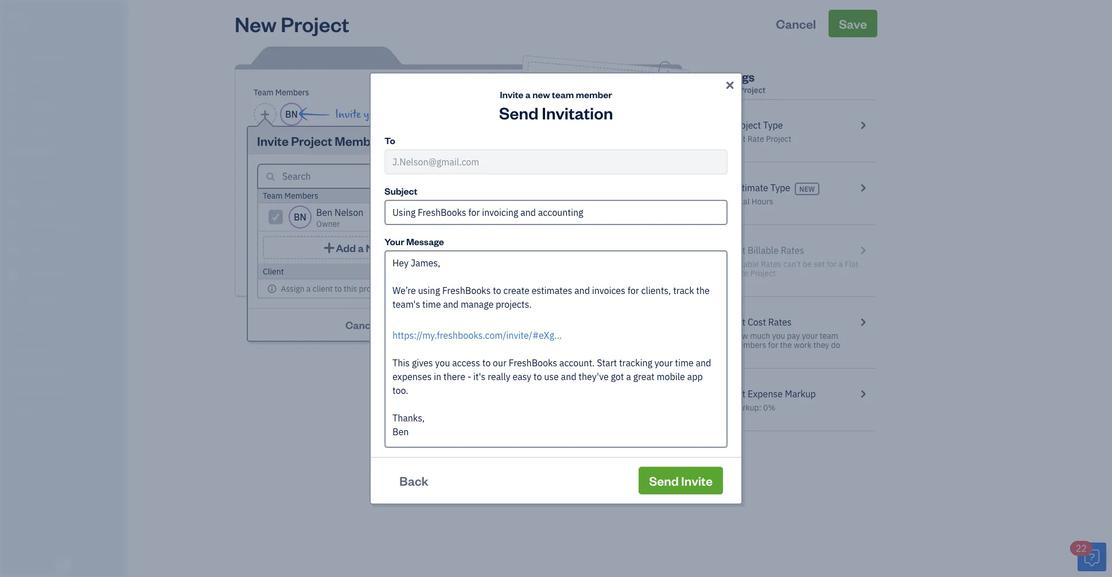 Task type: describe. For each thing, give the bounding box(es) containing it.
them.
[[417, 283, 438, 294]]

1 horizontal spatial total hours
[[732, 196, 774, 207]]

message
[[406, 235, 444, 247]]

project for who
[[564, 173, 595, 188]]

to for who
[[597, 176, 606, 189]]

freshbooks image
[[54, 559, 72, 572]]

cost
[[748, 316, 767, 328]]

to
[[385, 134, 395, 146]]

your
[[385, 235, 405, 247]]

Search text field
[[283, 169, 421, 183]]

work
[[794, 340, 812, 350]]

members inside button
[[468, 318, 513, 331]]

update team members button
[[392, 313, 524, 336]]

estimates image
[[715, 181, 725, 195]]

rates
[[769, 316, 792, 328]]

ben
[[316, 206, 333, 218]]

project image
[[7, 196, 21, 207]]

you
[[773, 330, 786, 341]]

0 vertical spatial new
[[235, 10, 277, 37]]

rate for flat rate project
[[748, 133, 765, 144]]

1 horizontal spatial total
[[732, 196, 750, 207]]

filter by role
[[448, 171, 494, 181]]

1 vertical spatial team
[[387, 108, 411, 121]]

add for add a new team member
[[336, 241, 356, 254]]

invite inside button
[[682, 472, 713, 489]]

estimate
[[732, 182, 769, 194]]

money image
[[7, 244, 21, 256]]

caretdown image
[[511, 172, 520, 181]]

end
[[249, 193, 263, 203]]

team inside button
[[439, 318, 466, 331]]

Amount (USD) text field
[[443, 208, 468, 220]]

0 horizontal spatial to
[[335, 283, 342, 294]]

team inside main element
[[9, 345, 27, 354]]

add a new team member button
[[263, 236, 518, 259]]

markup
[[785, 388, 816, 400]]

you're
[[601, 162, 630, 177]]

team inside 'button'
[[389, 241, 416, 254]]

how
[[732, 330, 749, 341]]

send invitation dialog
[[0, 59, 1113, 518]]

invite project members
[[257, 132, 389, 149]]

flat for flat rate project
[[732, 133, 746, 144]]

as
[[427, 190, 435, 201]]

invite a new team member send invitation
[[499, 88, 613, 123]]

chevronright image for set cost rates
[[858, 315, 869, 329]]

plus image for assign a client
[[556, 95, 570, 108]]

pay
[[788, 330, 800, 341]]

a for add a service
[[334, 256, 338, 268]]

choose who you're billing the project to
[[546, 158, 660, 189]]

new
[[533, 88, 550, 100]]

0 vertical spatial team members
[[254, 87, 309, 98]]

back
[[400, 472, 429, 489]]

your message
[[385, 235, 444, 247]]

service
[[341, 256, 371, 268]]

do
[[832, 340, 841, 350]]

bank connections link
[[3, 382, 123, 403]]

1 vertical spatial cancel
[[346, 318, 379, 331]]

https://my.freshbooks.com/invite/#exg...
[[393, 329, 562, 341]]

send invite button
[[639, 467, 723, 494]]

back button
[[389, 467, 439, 494]]

flat rate project
[[732, 133, 792, 144]]

billing
[[631, 165, 660, 180]]

add for add a service
[[315, 256, 331, 268]]

0 horizontal spatial hours
[[647, 194, 668, 204]]

project type
[[732, 119, 783, 131]]

apps
[[9, 324, 26, 333]]

0 horizontal spatial total
[[627, 194, 645, 204]]

apps link
[[3, 319, 123, 339]]

bank
[[9, 387, 25, 397]]

add a new team member
[[336, 241, 458, 254]]

set expense markup
[[732, 388, 816, 400]]

main element
[[0, 0, 155, 577]]

to for a
[[386, 283, 394, 294]]

team members link
[[3, 340, 123, 360]]

info image
[[505, 191, 514, 200]]

info image
[[268, 284, 277, 293]]

0 vertical spatial cancel
[[776, 15, 817, 32]]

1 vertical spatial bn
[[294, 211, 307, 223]]

nelson llc owner
[[9, 11, 53, 32]]

type for estimate type
[[771, 182, 791, 194]]

settings link
[[3, 404, 123, 424]]

how much you pay your team members for the work they do
[[732, 330, 841, 350]]

type for project type
[[764, 119, 783, 131]]

payment image
[[7, 148, 21, 159]]

expense
[[748, 388, 783, 400]]

send inside invite a new team member send invitation
[[499, 102, 539, 123]]

member
[[418, 241, 458, 254]]

assign a client
[[572, 95, 650, 116]]

items
[[9, 366, 26, 376]]

0 horizontal spatial total hours
[[627, 194, 668, 204]]

invitation
[[542, 102, 613, 123]]

a for assign a client to this project to invite them.
[[307, 283, 311, 294]]

ben nelson owner
[[316, 206, 364, 229]]

items and services
[[9, 366, 69, 376]]

owner for ben
[[316, 218, 340, 229]]

0%
[[764, 402, 776, 413]]

items and services link
[[3, 361, 123, 381]]

new
[[800, 184, 815, 193]]

chevronright image for set expense markup
[[858, 387, 869, 401]]

dashboard image
[[7, 51, 21, 63]]

the inside the how much you pay your team members for the work they do
[[781, 340, 792, 350]]

assign for assign as project manager
[[401, 190, 425, 201]]

Project Name text field
[[249, 141, 565, 164]]

members
[[732, 340, 767, 350]]

role
[[480, 171, 494, 181]]

settings for settings
[[9, 409, 35, 418]]

set cost rates
[[732, 316, 792, 328]]

new inside 'button'
[[366, 241, 387, 254]]

new project
[[235, 10, 350, 37]]

this
[[722, 85, 738, 95]]



Task type: vqa. For each thing, say whether or not it's contained in the screenshot.
in
no



Task type: locate. For each thing, give the bounding box(es) containing it.
1 horizontal spatial to
[[386, 283, 394, 294]]

add inside button
[[315, 256, 331, 268]]

invite
[[500, 88, 524, 100], [335, 108, 361, 121], [257, 132, 289, 149], [682, 472, 713, 489]]

flat rate
[[443, 194, 475, 204]]

2 vertical spatial assign
[[281, 283, 305, 294]]

they
[[814, 340, 830, 350]]

set for set cost rates
[[732, 316, 746, 328]]

set up markup:
[[732, 388, 746, 400]]

a
[[526, 88, 531, 100], [609, 98, 617, 113], [358, 241, 364, 254], [334, 256, 338, 268], [307, 283, 311, 294]]

2 vertical spatial team
[[820, 330, 839, 341]]

update
[[402, 318, 437, 331]]

0 horizontal spatial new
[[235, 10, 277, 37]]

settings for this project
[[708, 68, 766, 95]]

0 vertical spatial send
[[499, 102, 539, 123]]

who
[[580, 161, 599, 175]]

1 vertical spatial nelson
[[335, 206, 364, 218]]

1 horizontal spatial new
[[366, 241, 387, 254]]

rate for flat rate
[[458, 194, 475, 204]]

team right new
[[552, 88, 574, 100]]

team up to
[[387, 108, 411, 121]]

chart image
[[7, 268, 21, 280]]

nelson inside nelson llc owner
[[9, 11, 35, 22]]

invite for invite a new team member send invitation
[[500, 88, 524, 100]]

1 horizontal spatial the
[[781, 340, 792, 350]]

report image
[[7, 292, 21, 304]]

plus image for add a service
[[302, 256, 313, 269]]

project
[[281, 10, 350, 37], [739, 85, 766, 95], [732, 119, 761, 131], [291, 132, 332, 149], [766, 133, 792, 144]]

1 chevronright image from the top
[[858, 118, 869, 132]]

members inside main element
[[28, 345, 59, 354]]

plus image inside 'add a service' button
[[302, 256, 313, 269]]

team inside the how much you pay your team members for the work they do
[[820, 330, 839, 341]]

choose
[[548, 158, 579, 173]]

0 vertical spatial the
[[546, 171, 562, 185]]

for
[[708, 85, 720, 95]]

cancel
[[776, 15, 817, 32], [346, 318, 379, 331]]

a inside invite a new team member send invitation
[[526, 88, 531, 100]]

1 horizontal spatial assign
[[401, 190, 425, 201]]

manager
[[464, 190, 496, 201]]

nelson left llc
[[9, 11, 35, 22]]

team members up the add team member icon
[[254, 87, 309, 98]]

cancel button left save "button"
[[766, 10, 827, 37]]

hours down "estimate type"
[[752, 196, 774, 207]]

plus image left add a service
[[302, 256, 313, 269]]

end date
[[249, 193, 282, 203]]

1 vertical spatial send
[[650, 472, 679, 489]]

invite for invite project members
[[257, 132, 289, 149]]

0 horizontal spatial owner
[[9, 23, 32, 32]]

team members
[[254, 87, 309, 98], [263, 190, 319, 201], [9, 345, 59, 354]]

invite for invite your team
[[335, 108, 361, 121]]

team
[[254, 87, 274, 98], [263, 190, 283, 201], [389, 241, 416, 254], [439, 318, 466, 331], [9, 345, 27, 354]]

1 horizontal spatial project
[[437, 190, 462, 201]]

team members up end date in  format text field
[[263, 190, 319, 201]]

chevronright image
[[858, 118, 869, 132], [858, 387, 869, 401]]

client up info image
[[263, 266, 284, 276]]

1 vertical spatial assign
[[401, 190, 425, 201]]

subject
[[385, 184, 418, 197]]

1 vertical spatial set
[[732, 388, 746, 400]]

1 horizontal spatial nelson
[[335, 206, 364, 218]]

1 vertical spatial rate
[[458, 194, 475, 204]]

team right work
[[820, 330, 839, 341]]

plus image inside assign a client button
[[556, 95, 570, 108]]

filter by role button
[[432, 171, 520, 181]]

hours
[[647, 194, 668, 204], [752, 196, 774, 207]]

hours up the "hourly budget" text box
[[647, 194, 668, 204]]

0 horizontal spatial rate
[[458, 194, 475, 204]]

owner inside the 'ben nelson owner'
[[316, 218, 340, 229]]

invoice image
[[7, 123, 21, 135]]

1 vertical spatial project
[[437, 190, 462, 201]]

assign a client button
[[522, 61, 684, 149]]

cancel down assign a client to this project to invite them.
[[346, 318, 379, 331]]

1 vertical spatial chevronright image
[[858, 315, 869, 329]]

flat for flat rate
[[443, 194, 456, 204]]

owner
[[9, 23, 32, 32], [316, 218, 340, 229]]

1 vertical spatial chevronright image
[[858, 387, 869, 401]]

client right member
[[618, 99, 650, 116]]

2 horizontal spatial to
[[597, 176, 606, 189]]

0 vertical spatial add
[[336, 241, 356, 254]]

chevronright image for project type
[[858, 118, 869, 132]]

total hours down estimate in the right of the page
[[732, 196, 774, 207]]

0 vertical spatial client
[[618, 99, 650, 116]]

close image
[[724, 78, 736, 92]]

a inside the assign a client
[[609, 98, 617, 113]]

to left this
[[335, 283, 342, 294]]

flat down project type
[[732, 133, 746, 144]]

2 chevronright image from the top
[[858, 387, 869, 401]]

cancel button down assign a client to this project to invite them.
[[335, 313, 389, 336]]

cancel left 'save'
[[776, 15, 817, 32]]

send
[[499, 102, 539, 123], [650, 472, 679, 489]]

0 horizontal spatial the
[[546, 171, 562, 185]]

1 vertical spatial client
[[263, 266, 284, 276]]

project right this
[[359, 283, 385, 294]]

bn right the add team member icon
[[285, 108, 298, 120]]

to left invite
[[386, 283, 394, 294]]

bn
[[285, 108, 298, 120], [294, 211, 307, 223]]

assign for assign a client
[[572, 95, 608, 113]]

client
[[618, 99, 650, 116], [263, 266, 284, 276]]

owner for nelson
[[9, 23, 32, 32]]

0 vertical spatial flat
[[732, 133, 746, 144]]

rate
[[748, 133, 765, 144], [458, 194, 475, 204]]

1 vertical spatial services
[[41, 366, 69, 376]]

services inside items and services link
[[41, 366, 69, 376]]

1 vertical spatial the
[[781, 340, 792, 350]]

client image
[[7, 75, 21, 87]]

plus image up add a service
[[323, 242, 336, 254]]

0 vertical spatial type
[[764, 119, 783, 131]]

1 horizontal spatial owner
[[316, 218, 340, 229]]

1 horizontal spatial settings
[[708, 68, 755, 84]]

add a service button
[[249, 252, 424, 273]]

1 horizontal spatial cancel button
[[766, 10, 827, 37]]

Enter a subject line text field
[[385, 200, 728, 225]]

1 chevronright image from the top
[[858, 181, 869, 195]]

flat
[[732, 133, 746, 144], [443, 194, 456, 204]]

the right for
[[781, 340, 792, 350]]

1 vertical spatial flat
[[443, 194, 456, 204]]

0 horizontal spatial client
[[263, 266, 284, 276]]

update team members
[[402, 318, 513, 331]]

member
[[576, 88, 613, 100]]

new
[[235, 10, 277, 37], [366, 241, 387, 254]]

settings inside main element
[[9, 409, 35, 418]]

0 vertical spatial set
[[732, 316, 746, 328]]

services down end date
[[249, 232, 286, 243]]

your right pay
[[802, 330, 818, 341]]

settings for settings for this project
[[708, 68, 755, 84]]

assign as project manager
[[401, 190, 496, 201]]

1 vertical spatial your
[[802, 330, 818, 341]]

bank connections
[[9, 387, 67, 397]]

your up project name text box
[[364, 108, 384, 121]]

plus image for add a new team member
[[323, 242, 336, 254]]

assign for assign a client to this project to invite them.
[[281, 283, 305, 294]]

project inside choose who you're billing the project to
[[564, 173, 595, 188]]

2 horizontal spatial plus image
[[556, 95, 570, 108]]

1 horizontal spatial add
[[336, 241, 356, 254]]

add up add a service
[[336, 241, 356, 254]]

0 horizontal spatial project
[[359, 283, 385, 294]]

a for add a new team member
[[358, 241, 364, 254]]

the inside choose who you're billing the project to
[[546, 171, 562, 185]]

estimate image
[[7, 99, 21, 111]]

project inside settings for this project
[[739, 85, 766, 95]]

type up flat rate project
[[764, 119, 783, 131]]

bn left ben
[[294, 211, 307, 223]]

a for invite a new team member send invitation
[[526, 88, 531, 100]]

0 horizontal spatial settings
[[9, 409, 35, 418]]

client inside the assign a client
[[618, 99, 650, 116]]

save
[[839, 15, 868, 32]]

filter
[[448, 171, 467, 181]]

expense image
[[7, 172, 21, 183]]

to inside choose who you're billing the project to
[[597, 176, 606, 189]]

1 vertical spatial type
[[771, 182, 791, 194]]

plus image inside 'add a new team member' 'button'
[[323, 242, 336, 254]]

2 vertical spatial plus image
[[302, 256, 313, 269]]

send inside button
[[650, 472, 679, 489]]

a inside 'button'
[[358, 241, 364, 254]]

add team member image
[[260, 107, 271, 121]]

chevronright image
[[858, 181, 869, 195], [858, 315, 869, 329]]

invite
[[396, 283, 415, 294]]

settings image
[[432, 172, 446, 181]]

0 horizontal spatial add
[[315, 256, 331, 268]]

0 vertical spatial settings
[[708, 68, 755, 84]]

1 horizontal spatial your
[[802, 330, 818, 341]]

2 chevronright image from the top
[[858, 315, 869, 329]]

1 vertical spatial owner
[[316, 218, 340, 229]]

2 vertical spatial team members
[[9, 345, 59, 354]]

owner up 'add a service' button
[[316, 218, 340, 229]]

team inside invite a new team member send invitation
[[552, 88, 574, 100]]

0 vertical spatial your
[[364, 108, 384, 121]]

0 horizontal spatial send
[[499, 102, 539, 123]]

rate down project type
[[748, 133, 765, 144]]

this
[[344, 283, 357, 294]]

1 horizontal spatial cancel
[[776, 15, 817, 32]]

nelson inside the 'ben nelson owner'
[[335, 206, 364, 218]]

assign a client to this project to invite them.
[[281, 283, 438, 294]]

1 horizontal spatial rate
[[748, 133, 765, 144]]

0 vertical spatial owner
[[9, 23, 32, 32]]

team
[[552, 88, 574, 100], [387, 108, 411, 121], [820, 330, 839, 341]]

1 horizontal spatial hours
[[752, 196, 774, 207]]

much
[[751, 330, 771, 341]]

your inside the how much you pay your team members for the work they do
[[802, 330, 818, 341]]

1 horizontal spatial flat
[[732, 133, 746, 144]]

to down who
[[597, 176, 606, 189]]

0 vertical spatial project
[[564, 173, 595, 188]]

owner inside nelson llc owner
[[9, 23, 32, 32]]

0 horizontal spatial cancel button
[[335, 313, 389, 336]]

2 vertical spatial project
[[359, 283, 385, 294]]

0 vertical spatial team
[[552, 88, 574, 100]]

0 vertical spatial chevronright image
[[858, 118, 869, 132]]

for
[[769, 340, 779, 350]]

markup: 0%
[[732, 402, 776, 413]]

type left new
[[771, 182, 791, 194]]

date
[[265, 193, 282, 203]]

the
[[546, 171, 562, 185], [781, 340, 792, 350]]

total up the "hourly budget" text box
[[627, 194, 645, 204]]

flat up amount (usd) text field
[[443, 194, 456, 204]]

0 vertical spatial services
[[249, 232, 286, 243]]

2 horizontal spatial assign
[[572, 95, 608, 113]]

0 vertical spatial cancel button
[[766, 10, 827, 37]]

set up how
[[732, 316, 746, 328]]

0 vertical spatial assign
[[572, 95, 608, 113]]

1 vertical spatial team members
[[263, 190, 319, 201]]

settings up this
[[708, 68, 755, 84]]

0 horizontal spatial team
[[387, 108, 411, 121]]

nelson
[[9, 11, 35, 22], [335, 206, 364, 218]]

nelson right ben
[[335, 206, 364, 218]]

plus image right new
[[556, 95, 570, 108]]

team members up and
[[9, 345, 59, 354]]

set
[[732, 316, 746, 328], [732, 388, 746, 400]]

invite inside invite a new team member send invitation
[[500, 88, 524, 100]]

to
[[597, 176, 606, 189], [335, 283, 342, 294], [386, 283, 394, 294]]

save button
[[829, 10, 878, 37]]

Enter a message here text field
[[393, 256, 720, 311]]

total down estimate in the right of the page
[[732, 196, 750, 207]]

1 vertical spatial plus image
[[323, 242, 336, 254]]

send invite
[[650, 472, 713, 489]]

owner up dashboard image
[[9, 23, 32, 32]]

the up the enter a subject line text field
[[546, 171, 562, 185]]

settings inside settings for this project
[[708, 68, 755, 84]]

1 horizontal spatial client
[[618, 99, 650, 116]]

project for a
[[359, 283, 385, 294]]

1 vertical spatial cancel button
[[335, 313, 389, 336]]

1 vertical spatial settings
[[9, 409, 35, 418]]

0 horizontal spatial cancel
[[346, 318, 379, 331]]

project down "choose"
[[564, 173, 595, 188]]

team members inside main element
[[9, 345, 59, 354]]

llc
[[37, 11, 53, 22]]

0 horizontal spatial your
[[364, 108, 384, 121]]

add a service
[[315, 256, 371, 268]]

settings down 'bank'
[[9, 409, 35, 418]]

2 horizontal spatial project
[[564, 173, 595, 188]]

your
[[364, 108, 384, 121], [802, 330, 818, 341]]

and
[[28, 366, 40, 376]]

assign inside the assign a client
[[572, 95, 608, 113]]

add inside 'button'
[[336, 241, 356, 254]]

timer image
[[7, 220, 21, 231]]

markup:
[[732, 402, 762, 413]]

Project Description text field
[[249, 172, 565, 185]]

2 set from the top
[[732, 388, 746, 400]]

a for assign a client
[[609, 98, 617, 113]]

1 vertical spatial add
[[315, 256, 331, 268]]

project right as
[[437, 190, 462, 201]]

services right and
[[41, 366, 69, 376]]

1 set from the top
[[732, 316, 746, 328]]

1 horizontal spatial team
[[552, 88, 574, 100]]

2 horizontal spatial team
[[820, 330, 839, 341]]

rate up amount (usd) text field
[[458, 194, 475, 204]]

total
[[627, 194, 645, 204], [732, 196, 750, 207]]

1 horizontal spatial send
[[650, 472, 679, 489]]

Hourly Budget text field
[[636, 208, 668, 220]]

plus image
[[556, 95, 570, 108], [323, 242, 336, 254], [302, 256, 313, 269]]

0 horizontal spatial nelson
[[9, 11, 35, 22]]

set for set expense markup
[[732, 388, 746, 400]]

estimate type
[[732, 182, 791, 194]]

by
[[469, 171, 478, 181]]

chevronright image for estimate type
[[858, 181, 869, 195]]

1 horizontal spatial services
[[249, 232, 286, 243]]

0 horizontal spatial assign
[[281, 283, 305, 294]]

members
[[275, 87, 309, 98], [335, 132, 389, 149], [285, 190, 319, 201], [468, 318, 513, 331], [28, 345, 59, 354]]

0 vertical spatial nelson
[[9, 11, 35, 22]]

0 vertical spatial bn
[[285, 108, 298, 120]]

1 horizontal spatial plus image
[[323, 242, 336, 254]]

None text field
[[385, 149, 728, 175], [393, 356, 720, 439], [385, 149, 728, 175], [393, 356, 720, 439]]

total hours up the "hourly budget" text box
[[627, 194, 668, 204]]

type
[[764, 119, 783, 131], [771, 182, 791, 194]]

0 horizontal spatial services
[[41, 366, 69, 376]]

0 horizontal spatial flat
[[443, 194, 456, 204]]

connections
[[27, 387, 67, 397]]

add up client
[[315, 256, 331, 268]]

invite your team
[[335, 108, 411, 121]]

0 vertical spatial chevronright image
[[858, 181, 869, 195]]

0 horizontal spatial plus image
[[302, 256, 313, 269]]

1 vertical spatial new
[[366, 241, 387, 254]]

End date in  format text field
[[249, 208, 389, 220]]

add
[[336, 241, 356, 254], [315, 256, 331, 268]]

client
[[313, 283, 333, 294]]



